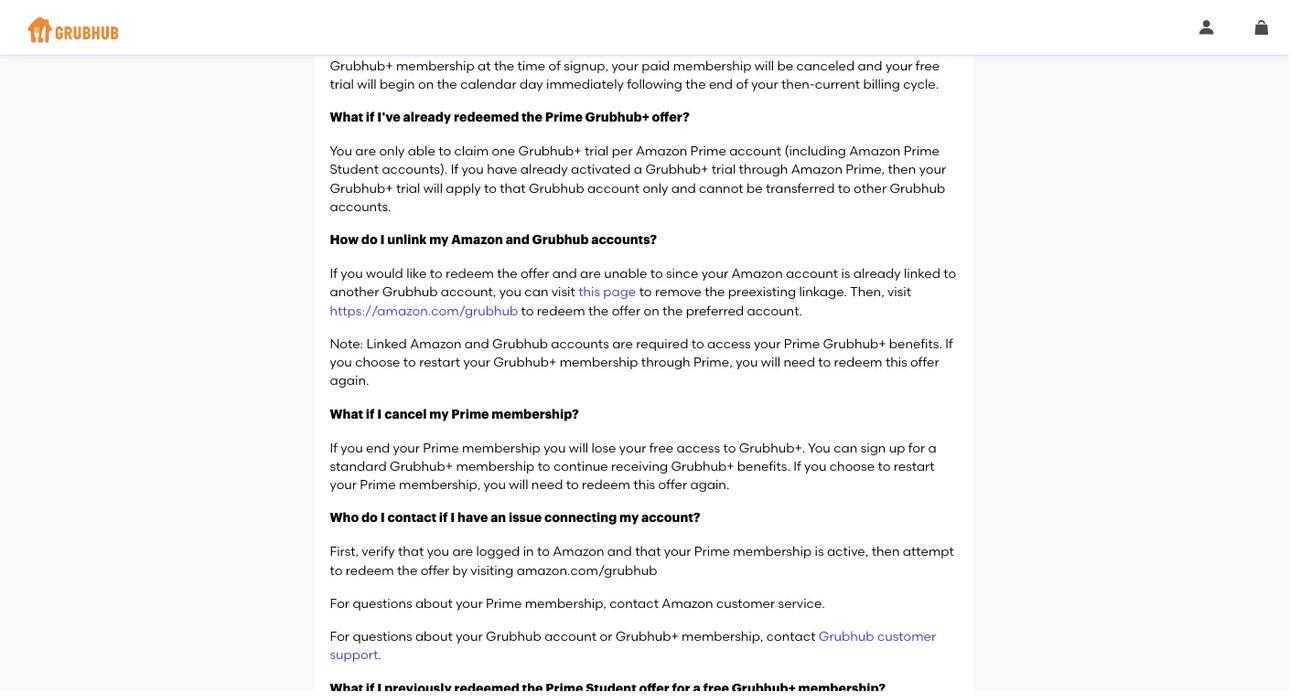Task type: locate. For each thing, give the bounding box(es) containing it.
amazon down the https://amazon.com/grubhub link
[[410, 336, 462, 352]]

end down "above"
[[709, 76, 733, 92]]

trial
[[330, 76, 354, 92], [585, 143, 609, 159], [712, 162, 736, 177], [396, 180, 420, 196]]

i for cancel
[[377, 408, 382, 421]]

standard
[[330, 459, 387, 474]]

only up accounts).
[[379, 143, 405, 159]]

1 vertical spatial access
[[677, 440, 720, 456]]

1 vertical spatial can
[[525, 284, 549, 300]]

on down the 'if you would like to redeem the offer and are unable to since your amazon account is already linked to another grubhub account, you can visit'
[[644, 303, 660, 318]]

membership inside first, verify that you are logged in to amazon and that your prime membership is active, then attempt to redeem the offer by visiting amazon.com/grubhub
[[733, 544, 812, 560]]

grubhub
[[504, 39, 560, 55], [529, 180, 585, 196], [890, 180, 946, 196], [532, 234, 589, 247], [382, 284, 438, 300], [493, 336, 548, 352], [486, 629, 542, 645], [819, 629, 875, 645]]

i up verify
[[380, 512, 385, 525]]

to
[[790, 20, 803, 36], [458, 39, 471, 55], [618, 39, 631, 55], [439, 143, 451, 159], [484, 180, 497, 196], [838, 180, 851, 196], [430, 266, 443, 281], [651, 266, 663, 281], [944, 266, 957, 281], [639, 284, 652, 300], [521, 303, 534, 318], [692, 336, 705, 352], [404, 355, 416, 370], [819, 355, 831, 370], [723, 440, 736, 456], [538, 459, 551, 474], [878, 459, 891, 474], [566, 477, 579, 493], [537, 544, 550, 560], [330, 563, 343, 578]]

is inside the 'if you would like to redeem the offer and are unable to since your amazon account is already linked to another grubhub account, you can visit'
[[842, 266, 851, 281]]

prime, inside existing grubhub+ members can redeem this offer. follow the above steps to sign in or sign up for prime, then connect to your grubhub account to activate this offer. if you already have a paid grubhub+ membership at the time of signup, your paid membership will be canceled and your free trial will begin on the calendar day immediately following the end of your then-current billing cycle.
[[330, 39, 369, 55]]

0 vertical spatial free
[[916, 58, 940, 73]]

already up then,
[[854, 266, 901, 281]]

2 vertical spatial contact
[[767, 629, 816, 645]]

1 vertical spatial be
[[747, 180, 763, 196]]

0 horizontal spatial in
[[523, 544, 534, 560]]

you right the grubhub+. at right bottom
[[809, 440, 831, 456]]

i left unlink
[[380, 234, 385, 247]]

preexisting
[[728, 284, 796, 300]]

benefits. down the grubhub+. at right bottom
[[738, 459, 791, 474]]

grubhub logo image
[[27, 11, 119, 48]]

you inside the you are only able to claim one grubhub+ trial per amazon prime account (including amazon prime student accounts). if you have already activated a grubhub+ trial through amazon prime, then your grubhub+ trial will apply to that grubhub account only and cannot be transferred to other grubhub accounts.
[[462, 162, 484, 177]]

access down preferred
[[708, 336, 751, 352]]

customer
[[717, 596, 775, 612], [878, 629, 937, 645]]

0 vertical spatial then
[[372, 39, 400, 55]]

grubhub inside existing grubhub+ members can redeem this offer. follow the above steps to sign in or sign up for prime, then connect to your grubhub account to activate this offer. if you already have a paid grubhub+ membership at the time of signup, your paid membership will be canceled and your free trial will begin on the calendar day immediately following the end of your then-current billing cycle.
[[504, 39, 560, 55]]

offer
[[521, 266, 550, 281], [612, 303, 641, 318], [911, 355, 940, 370], [659, 477, 687, 493], [421, 563, 450, 578]]

who
[[330, 512, 359, 525]]

0 vertical spatial questions
[[353, 596, 412, 612]]

0 vertical spatial is
[[842, 266, 851, 281]]

grubhub down service. at the right bottom of the page
[[819, 629, 875, 645]]

following
[[627, 76, 683, 92]]

0 vertical spatial contact
[[388, 512, 437, 525]]

verify
[[362, 544, 395, 560]]

note: linked amazon and grubhub accounts are required to access your  prime grubhub+ benefits. if you choose to restart your grubhub+ membership through prime, you will need to redeem this offer again.
[[330, 336, 954, 389]]

in
[[835, 20, 845, 36], [523, 544, 534, 560]]

redeem up signup,
[[536, 20, 584, 36]]

about
[[415, 596, 453, 612], [415, 629, 453, 645]]

prime up cannot on the right top of page
[[691, 143, 727, 159]]

grubhub+ up the connect
[[380, 20, 444, 36]]

activated
[[571, 162, 631, 177]]

0 vertical spatial again.
[[330, 373, 369, 389]]

1 vertical spatial of
[[736, 76, 749, 92]]

0 horizontal spatial end
[[366, 440, 390, 456]]

i've
[[377, 111, 401, 124]]

grubhub down like
[[382, 284, 438, 300]]

and inside the you are only able to claim one grubhub+ trial per amazon prime account (including amazon prime student accounts). if you have already activated a grubhub+ trial through amazon prime, then your grubhub+ trial will apply to that grubhub account only and cannot be transferred to other grubhub accounts.
[[672, 180, 696, 196]]

is up then,
[[842, 266, 851, 281]]

1 vertical spatial free
[[650, 440, 674, 456]]

that
[[500, 180, 526, 196], [398, 544, 424, 560], [635, 544, 661, 560]]

prime down visiting
[[486, 596, 522, 612]]

0 vertical spatial for
[[912, 20, 929, 36]]

2 small image from the left
[[1255, 20, 1270, 35]]

up
[[893, 20, 909, 36], [889, 440, 906, 456]]

1 horizontal spatial be
[[778, 58, 794, 73]]

0 vertical spatial paid
[[879, 39, 908, 55]]

grubhub customer support
[[330, 629, 937, 663]]

and down account,
[[465, 336, 489, 352]]

prime down standard
[[360, 477, 396, 493]]

1 horizontal spatial membership,
[[525, 596, 607, 612]]

grubhub+ up accounts.
[[330, 180, 393, 196]]

prime, inside note: linked amazon and grubhub accounts are required to access your  prime grubhub+ benefits. if you choose to restart your grubhub+ membership through prime, you will need to redeem this offer again.
[[694, 355, 733, 370]]

restart down https://amazon.com/grubhub
[[419, 355, 460, 370]]

accounts.
[[330, 199, 391, 214]]

your inside first, verify that you are logged in to amazon and that your prime membership is active, then attempt to redeem the offer by visiting amazon.com/grubhub
[[664, 544, 691, 560]]

then right active,
[[872, 544, 900, 560]]

then inside the you are only able to claim one grubhub+ trial per amazon prime account (including amazon prime student accounts). if you have already activated a grubhub+ trial through amazon prime, then your grubhub+ trial will apply to that grubhub account only and cannot be transferred to other grubhub accounts.
[[888, 162, 916, 177]]

signup,
[[564, 58, 609, 73]]

redeem up account,
[[446, 266, 494, 281]]

0 vertical spatial what
[[330, 111, 363, 124]]

0 vertical spatial on
[[418, 76, 434, 92]]

1 vertical spatial you
[[809, 440, 831, 456]]

again. inside if you end your prime membership you will lose your free access to grubhub+. you can sign up for a standard grubhub+ membership to continue receiving grubhub+ benefits. if you choose to restart your prime membership, you will need to redeem this offer again.
[[691, 477, 730, 493]]

1 for from the top
[[330, 596, 350, 612]]

1 vertical spatial need
[[532, 477, 563, 493]]

again. up account?
[[691, 477, 730, 493]]

benefits. down linked
[[890, 336, 943, 352]]

amazon up the amazon.com/grubhub
[[553, 544, 605, 560]]

i
[[380, 234, 385, 247], [377, 408, 382, 421], [380, 512, 385, 525], [451, 512, 455, 525]]

you down steps
[[758, 39, 781, 55]]

1 do from the top
[[361, 234, 378, 247]]

0 vertical spatial offer.
[[612, 20, 644, 36]]

2 do from the top
[[362, 512, 378, 525]]

1 vertical spatial only
[[643, 180, 668, 196]]

benefits.
[[890, 336, 943, 352], [738, 459, 791, 474]]

prime right 'cancel'
[[452, 408, 489, 421]]

0 horizontal spatial or
[[600, 629, 613, 645]]

or down for questions about your prime membership, contact amazon customer service.
[[600, 629, 613, 645]]

prime down what if i cancel my prime membership?
[[423, 440, 459, 456]]

1 visit from the left
[[552, 284, 576, 300]]

1 horizontal spatial end
[[709, 76, 733, 92]]

1 vertical spatial for
[[909, 440, 926, 456]]

of
[[549, 58, 561, 73], [736, 76, 749, 92]]

1 horizontal spatial need
[[784, 355, 816, 370]]

0 horizontal spatial through
[[641, 355, 691, 370]]

are inside the 'if you would like to redeem the offer and are unable to since your amazon account is already linked to another grubhub account, you can visit'
[[580, 266, 601, 281]]

what if i cancel my prime membership?
[[330, 408, 579, 421]]

do right how
[[361, 234, 378, 247]]

i for unlink
[[380, 234, 385, 247]]

0 vertical spatial a
[[868, 39, 876, 55]]

that right verify
[[398, 544, 424, 560]]

offer down the how do i unlink my amazon and grubhub accounts?
[[521, 266, 550, 281]]

0 horizontal spatial prime,
[[330, 39, 369, 55]]

if
[[747, 39, 755, 55], [451, 162, 459, 177], [330, 266, 338, 281], [946, 336, 954, 352], [330, 440, 338, 456], [794, 459, 802, 474]]

account down 'activated'
[[588, 180, 640, 196]]

linked
[[367, 336, 407, 352]]

account down for questions about your prime membership, contact amazon customer service.
[[545, 629, 597, 645]]

unlink
[[387, 234, 427, 247]]

up inside existing grubhub+ members can redeem this offer. follow the above steps to sign in or sign up for prime, then connect to your grubhub account to activate this offer. if you already have a paid grubhub+ membership at the time of signup, your paid membership will be canceled and your free trial will begin on the calendar day immediately following the end of your then-current billing cycle.
[[893, 20, 909, 36]]

is
[[842, 266, 851, 281], [815, 544, 824, 560]]

able
[[408, 143, 436, 159]]

0 horizontal spatial small image
[[1200, 20, 1215, 35]]

.
[[378, 648, 381, 663]]

if left i've
[[366, 111, 375, 124]]

2 vertical spatial prime,
[[694, 355, 733, 370]]

you right account,
[[499, 284, 522, 300]]

accounts?
[[592, 234, 657, 247]]

2 horizontal spatial prime,
[[846, 162, 885, 177]]

1 horizontal spatial a
[[868, 39, 876, 55]]

0 vertical spatial customer
[[717, 596, 775, 612]]

your inside the 'if you would like to redeem the offer and are unable to since your amazon account is already linked to another grubhub account, you can visit'
[[702, 266, 729, 281]]

on
[[418, 76, 434, 92], [644, 303, 660, 318]]

grubhub left accounts
[[493, 336, 548, 352]]

again. inside note: linked amazon and grubhub accounts are required to access your  prime grubhub+ benefits. if you choose to restart your grubhub+ membership through prime, you will need to redeem this offer again.
[[330, 373, 369, 389]]

you inside the you are only able to claim one grubhub+ trial per amazon prime account (including amazon prime student accounts). if you have already activated a grubhub+ trial through amazon prime, then your grubhub+ trial will apply to that grubhub account only and cannot be transferred to other grubhub accounts.
[[330, 143, 352, 159]]

follow
[[647, 20, 686, 36]]

the down the how do i unlink my amazon and grubhub accounts?
[[497, 266, 518, 281]]

1 horizontal spatial in
[[835, 20, 845, 36]]

1 horizontal spatial visit
[[888, 284, 912, 300]]

questions for for questions about your grubhub account or grubhub+ membership, contact
[[353, 629, 412, 645]]

0 vertical spatial access
[[708, 336, 751, 352]]

need down account. at the right of the page
[[784, 355, 816, 370]]

0 vertical spatial through
[[739, 162, 788, 177]]

0 vertical spatial can
[[509, 20, 533, 36]]

i for contact
[[380, 512, 385, 525]]

an
[[491, 512, 506, 525]]

attempt
[[903, 544, 955, 560]]

1 horizontal spatial is
[[842, 266, 851, 281]]

choose up active,
[[830, 459, 875, 474]]

and inside note: linked amazon and grubhub accounts are required to access your  prime grubhub+ benefits. if you choose to restart your grubhub+ membership through prime, you will need to redeem this offer again.
[[465, 336, 489, 352]]

0 horizontal spatial choose
[[355, 355, 400, 370]]

and left unable
[[553, 266, 577, 281]]

0 vertical spatial benefits.
[[890, 336, 943, 352]]

trial inside existing grubhub+ members can redeem this offer. follow the above steps to sign in or sign up for prime, then connect to your grubhub account to activate this offer. if you already have a paid grubhub+ membership at the time of signup, your paid membership will be canceled and your free trial will begin on the calendar day immediately following the end of your then-current billing cycle.
[[330, 76, 354, 92]]

if for i've
[[366, 111, 375, 124]]

will inside note: linked amazon and grubhub accounts are required to access your  prime grubhub+ benefits. if you choose to restart your grubhub+ membership through prime, you will need to redeem this offer again.
[[761, 355, 781, 370]]

1 vertical spatial contact
[[610, 596, 659, 612]]

0 vertical spatial of
[[549, 58, 561, 73]]

0 vertical spatial only
[[379, 143, 405, 159]]

prime inside first, verify that you are logged in to amazon and that your prime membership is active, then attempt to redeem the offer by visiting amazon.com/grubhub
[[694, 544, 730, 560]]

the inside the 'if you would like to redeem the offer and are unable to since your amazon account is already linked to another grubhub account, you can visit'
[[497, 266, 518, 281]]

2 questions from the top
[[353, 629, 412, 645]]

if left an
[[439, 512, 448, 525]]

1 horizontal spatial of
[[736, 76, 749, 92]]

are left required
[[612, 336, 633, 352]]

your inside the you are only able to claim one grubhub+ trial per amazon prime account (including amazon prime student accounts). if you have already activated a grubhub+ trial through amazon prime, then your grubhub+ trial will apply to that grubhub account only and cannot be transferred to other grubhub accounts.
[[920, 162, 947, 177]]

and up the amazon.com/grubhub
[[608, 544, 632, 560]]

trial down accounts).
[[396, 180, 420, 196]]

have inside the you are only able to claim one grubhub+ trial per amazon prime account (including amazon prime student accounts). if you have already activated a grubhub+ trial through amazon prime, then your grubhub+ trial will apply to that grubhub account only and cannot be transferred to other grubhub accounts.
[[487, 162, 518, 177]]

if inside existing grubhub+ members can redeem this offer. follow the above steps to sign in or sign up for prime, then connect to your grubhub account to activate this offer. if you already have a paid grubhub+ membership at the time of signup, your paid membership will be canceled and your free trial will begin on the calendar day immediately following the end of your then-current billing cycle.
[[747, 39, 755, 55]]

will
[[755, 58, 774, 73], [357, 76, 377, 92], [424, 180, 443, 196], [761, 355, 781, 370], [569, 440, 589, 456], [509, 477, 529, 493]]

if left 'cancel'
[[366, 408, 375, 421]]

0 vertical spatial restart
[[419, 355, 460, 370]]

1 vertical spatial is
[[815, 544, 824, 560]]

1 vertical spatial through
[[641, 355, 691, 370]]

1 vertical spatial my
[[430, 408, 449, 421]]

1 vertical spatial do
[[362, 512, 378, 525]]

what
[[330, 111, 363, 124], [330, 408, 363, 421]]

account
[[563, 39, 615, 55], [730, 143, 782, 159], [588, 180, 640, 196], [786, 266, 838, 281], [545, 629, 597, 645]]

1 vertical spatial choose
[[830, 459, 875, 474]]

since
[[666, 266, 699, 281]]

for for for questions about your prime membership, contact amazon customer service.
[[330, 596, 350, 612]]

are inside the you are only able to claim one grubhub+ trial per amazon prime account (including amazon prime student accounts). if you have already activated a grubhub+ trial through amazon prime, then your grubhub+ trial will apply to that grubhub account only and cannot be transferred to other grubhub accounts.
[[355, 143, 376, 159]]

benefits. inside note: linked amazon and grubhub accounts are required to access your  prime grubhub+ benefits. if you choose to restart your grubhub+ membership through prime, you will need to redeem this offer again.
[[890, 336, 943, 352]]

need
[[784, 355, 816, 370], [532, 477, 563, 493]]

are inside note: linked amazon and grubhub accounts are required to access your  prime grubhub+ benefits. if you choose to restart your grubhub+ membership through prime, you will need to redeem this offer again.
[[612, 336, 633, 352]]

1 vertical spatial offer.
[[713, 39, 744, 55]]

if you would like to redeem the offer and are unable to since your amazon account is already linked to another grubhub account, you can visit
[[330, 266, 957, 300]]

what if i've already redeemed the prime grubhub+ offer?
[[330, 111, 690, 124]]

membership down accounts
[[560, 355, 638, 370]]

1 horizontal spatial free
[[916, 58, 940, 73]]

page
[[604, 284, 636, 300]]

a inside existing grubhub+ members can redeem this offer. follow the above steps to sign in or sign up for prime, then connect to your grubhub account to activate this offer. if you already have a paid grubhub+ membership at the time of signup, your paid membership will be canceled and your free trial will begin on the calendar day immediately following the end of your then-current billing cycle.
[[868, 39, 876, 55]]

membership
[[396, 58, 475, 73], [673, 58, 752, 73], [560, 355, 638, 370], [462, 440, 541, 456], [456, 459, 535, 474], [733, 544, 812, 560]]

customer down attempt at the bottom right of page
[[878, 629, 937, 645]]

a inside if you end your prime membership you will lose your free access to grubhub+. you can sign up for a standard grubhub+ membership to continue receiving grubhub+ benefits. if you choose to restart your prime membership, you will need to redeem this offer again.
[[929, 440, 937, 456]]

for up support
[[330, 629, 350, 645]]

2 vertical spatial a
[[929, 440, 937, 456]]

contact
[[388, 512, 437, 525], [610, 596, 659, 612], [767, 629, 816, 645]]

grubhub+ up membership?
[[494, 355, 557, 370]]

grubhub+ down 'cancel'
[[390, 459, 453, 474]]

through inside the you are only able to claim one grubhub+ trial per amazon prime account (including amazon prime student accounts). if you have already activated a grubhub+ trial through amazon prime, then your grubhub+ trial will apply to that grubhub account only and cannot be transferred to other grubhub accounts.
[[739, 162, 788, 177]]

you up "student" on the top left of page
[[330, 143, 352, 159]]

through
[[739, 162, 788, 177], [641, 355, 691, 370]]

can inside the 'if you would like to redeem the offer and are unable to since your amazon account is already linked to another grubhub account, you can visit'
[[525, 284, 549, 300]]

already left 'activated'
[[521, 162, 568, 177]]

1 vertical spatial customer
[[878, 629, 937, 645]]

do for how
[[361, 234, 378, 247]]

1 vertical spatial what
[[330, 408, 363, 421]]

of right time
[[549, 58, 561, 73]]

prime, inside the you are only able to claim one grubhub+ trial per amazon prime account (including amazon prime student accounts). if you have already activated a grubhub+ trial through amazon prime, then your grubhub+ trial will apply to that grubhub account only and cannot be transferred to other grubhub accounts.
[[846, 162, 885, 177]]

or
[[849, 20, 861, 36], [600, 629, 613, 645]]

you down the "note:"
[[330, 355, 352, 370]]

account?
[[642, 512, 701, 525]]

1 questions from the top
[[353, 596, 412, 612]]

1 what from the top
[[330, 111, 363, 124]]

0 vertical spatial in
[[835, 20, 845, 36]]

1 horizontal spatial on
[[644, 303, 660, 318]]

0 horizontal spatial need
[[532, 477, 563, 493]]

1 horizontal spatial through
[[739, 162, 788, 177]]

0 horizontal spatial free
[[650, 440, 674, 456]]

a
[[868, 39, 876, 55], [634, 162, 643, 177], [929, 440, 937, 456]]

my right 'cancel'
[[430, 408, 449, 421]]

free up cycle.
[[916, 58, 940, 73]]

0 vertical spatial my
[[430, 234, 449, 247]]

my for prime
[[430, 408, 449, 421]]

and down one
[[506, 234, 530, 247]]

offer up account?
[[659, 477, 687, 493]]

1 vertical spatial about
[[415, 629, 453, 645]]

be right cannot on the right top of page
[[747, 180, 763, 196]]

1 horizontal spatial you
[[809, 440, 831, 456]]

if inside note: linked amazon and grubhub accounts are required to access your  prime grubhub+ benefits. if you choose to restart your grubhub+ membership through prime, you will need to redeem this offer again.
[[946, 336, 954, 352]]

who do i contact if i have an issue connecting my account?
[[330, 512, 701, 525]]

2 for from the top
[[330, 629, 350, 645]]

and inside first, verify that you are logged in to amazon and that your prime membership is active, then attempt to redeem the offer by visiting amazon.com/grubhub
[[608, 544, 632, 560]]

1 about from the top
[[415, 596, 453, 612]]

offer. down "above"
[[713, 39, 744, 55]]

and left cannot on the right top of page
[[672, 180, 696, 196]]

0 vertical spatial do
[[361, 234, 378, 247]]

prime down account. at the right of the page
[[784, 336, 820, 352]]

choose inside note: linked amazon and grubhub accounts are required to access your  prime grubhub+ benefits. if you choose to restart your grubhub+ membership through prime, you will need to redeem this offer again.
[[355, 355, 400, 370]]

1 vertical spatial questions
[[353, 629, 412, 645]]

0 horizontal spatial benefits.
[[738, 459, 791, 474]]

then
[[372, 39, 400, 55], [888, 162, 916, 177], [872, 544, 900, 560]]

1 horizontal spatial small image
[[1255, 20, 1270, 35]]

accounts).
[[382, 162, 448, 177]]

membership up service. at the right bottom of the page
[[733, 544, 812, 560]]

already
[[784, 39, 831, 55], [403, 111, 451, 124], [521, 162, 568, 177], [854, 266, 901, 281]]

0 horizontal spatial membership,
[[399, 477, 481, 493]]

grubhub inside grubhub customer support
[[819, 629, 875, 645]]

offer inside note: linked amazon and grubhub accounts are required to access your  prime grubhub+ benefits. if you choose to restart your grubhub+ membership through prime, you will need to redeem this offer again.
[[911, 355, 940, 370]]

1 vertical spatial then
[[888, 162, 916, 177]]

0 vertical spatial if
[[366, 111, 375, 124]]

membership down membership?
[[462, 440, 541, 456]]

2 visit from the left
[[888, 284, 912, 300]]

questions
[[353, 596, 412, 612], [353, 629, 412, 645]]

can up time
[[509, 20, 533, 36]]

then,
[[851, 284, 885, 300]]

2 vertical spatial then
[[872, 544, 900, 560]]

up inside if you end your prime membership you will lose your free access to grubhub+. you can sign up for a standard grubhub+ membership to continue receiving grubhub+ benefits. if you choose to restart your prime membership, you will need to redeem this offer again.
[[889, 440, 906, 456]]

in up canceled
[[835, 20, 845, 36]]

can inside if you end your prime membership you will lose your free access to grubhub+. you can sign up for a standard grubhub+ membership to continue receiving grubhub+ benefits. if you choose to restart your prime membership, you will need to redeem this offer again.
[[834, 440, 858, 456]]

1 vertical spatial membership,
[[525, 596, 607, 612]]

1 horizontal spatial that
[[500, 180, 526, 196]]

1 horizontal spatial again.
[[691, 477, 730, 493]]

1 vertical spatial again.
[[691, 477, 730, 493]]

will inside the you are only able to claim one grubhub+ trial per amazon prime account (including amazon prime student accounts). if you have already activated a grubhub+ trial through amazon prime, then your grubhub+ trial will apply to that grubhub account only and cannot be transferred to other grubhub accounts.
[[424, 180, 443, 196]]

are up "student" on the top left of page
[[355, 143, 376, 159]]

are
[[355, 143, 376, 159], [580, 266, 601, 281], [612, 336, 633, 352], [453, 544, 473, 560]]

2 what from the top
[[330, 408, 363, 421]]

what up standard
[[330, 408, 363, 421]]

1 horizontal spatial or
[[849, 20, 861, 36]]

0 horizontal spatial a
[[634, 162, 643, 177]]

0 vertical spatial you
[[330, 143, 352, 159]]

be
[[778, 58, 794, 73], [747, 180, 763, 196]]

prime, up 'other'
[[846, 162, 885, 177]]

0 vertical spatial or
[[849, 20, 861, 36]]

1 vertical spatial end
[[366, 440, 390, 456]]

only
[[379, 143, 405, 159], [643, 180, 668, 196]]

offer inside first, verify that you are logged in to amazon and that your prime membership is active, then attempt to redeem the offer by visiting amazon.com/grubhub
[[421, 563, 450, 578]]

1 vertical spatial prime,
[[846, 162, 885, 177]]

redeem inside note: linked amazon and grubhub accounts are required to access your  prime grubhub+ benefits. if you choose to restart your grubhub+ membership through prime, you will need to redeem this offer again.
[[834, 355, 883, 370]]

at
[[478, 58, 491, 73]]

redeem inside the 'if you would like to redeem the offer and are unable to since your amazon account is already linked to another grubhub account, you can visit'
[[446, 266, 494, 281]]

this inside note: linked amazon and grubhub accounts are required to access your  prime grubhub+ benefits. if you choose to restart your grubhub+ membership through prime, you will need to redeem this offer again.
[[886, 355, 908, 370]]

have up canceled
[[834, 39, 865, 55]]

the right at
[[494, 58, 515, 73]]

the down the connect
[[437, 76, 457, 92]]

1 horizontal spatial customer
[[878, 629, 937, 645]]

what left i've
[[330, 111, 363, 124]]

1 vertical spatial a
[[634, 162, 643, 177]]

2 horizontal spatial a
[[929, 440, 937, 456]]

for questions about your grubhub account or grubhub+ membership, contact
[[330, 629, 819, 645]]

are inside first, verify that you are logged in to amazon and that your prime membership is active, then attempt to redeem the offer by visiting amazon.com/grubhub
[[453, 544, 473, 560]]

2 vertical spatial if
[[439, 512, 448, 525]]

you inside first, verify that you are logged in to amazon and that your prime membership is active, then attempt to redeem the offer by visiting amazon.com/grubhub
[[427, 544, 449, 560]]

active,
[[827, 544, 869, 560]]

2 about from the top
[[415, 629, 453, 645]]

small image
[[1200, 20, 1215, 35], [1255, 20, 1270, 35]]

is left active,
[[815, 544, 824, 560]]

you
[[758, 39, 781, 55], [462, 162, 484, 177], [341, 266, 363, 281], [499, 284, 522, 300], [330, 355, 352, 370], [736, 355, 758, 370], [341, 440, 363, 456], [544, 440, 566, 456], [805, 459, 827, 474], [484, 477, 506, 493], [427, 544, 449, 560]]

will down accounts).
[[424, 180, 443, 196]]

2 horizontal spatial membership,
[[682, 629, 764, 645]]

1 small image from the left
[[1200, 20, 1215, 35]]

visit inside the 'if you would like to redeem the offer and are unable to since your amazon account is already linked to another grubhub account, you can visit'
[[552, 284, 576, 300]]

offer left 'by'
[[421, 563, 450, 578]]

amazon inside the 'if you would like to redeem the offer and are unable to since your amazon account is already linked to another grubhub account, you can visit'
[[732, 266, 783, 281]]

customer left service. at the right bottom of the page
[[717, 596, 775, 612]]

free inside if you end your prime membership you will lose your free access to grubhub+. you can sign up for a standard grubhub+ membership to continue receiving grubhub+ benefits. if you choose to restart your prime membership, you will need to redeem this offer again.
[[650, 440, 674, 456]]

sign inside if you end your prime membership you will lose your free access to grubhub+. you can sign up for a standard grubhub+ membership to continue receiving grubhub+ benefits. if you choose to restart your prime membership, you will need to redeem this offer again.
[[861, 440, 886, 456]]

0 vertical spatial be
[[778, 58, 794, 73]]

and
[[858, 58, 883, 73], [672, 180, 696, 196], [506, 234, 530, 247], [553, 266, 577, 281], [465, 336, 489, 352], [608, 544, 632, 560]]

visit
[[552, 284, 576, 300], [888, 284, 912, 300]]

0 vertical spatial choose
[[355, 355, 400, 370]]

grubhub up time
[[504, 39, 560, 55]]

members
[[447, 20, 506, 36]]

claim
[[454, 143, 489, 159]]

paid
[[879, 39, 908, 55], [642, 58, 670, 73]]

do
[[361, 234, 378, 247], [362, 512, 378, 525]]

membership, inside if you end your prime membership you will lose your free access to grubhub+. you can sign up for a standard grubhub+ membership to continue receiving grubhub+ benefits. if you choose to restart your prime membership, you will need to redeem this offer again.
[[399, 477, 481, 493]]

2 horizontal spatial that
[[635, 544, 661, 560]]

1 vertical spatial have
[[487, 162, 518, 177]]

receiving
[[611, 459, 668, 474]]

0 horizontal spatial paid
[[642, 58, 670, 73]]

visit left this page link
[[552, 284, 576, 300]]



Task type: describe. For each thing, give the bounding box(es) containing it.
the down day
[[522, 111, 543, 124]]

can inside existing grubhub+ members can redeem this offer. follow the above steps to sign in or sign up for prime, then connect to your grubhub account to activate this offer. if you already have a paid grubhub+ membership at the time of signup, your paid membership will be canceled and your free trial will begin on the calendar day immediately following the end of your then-current billing cycle.
[[509, 20, 533, 36]]

grubhub right 'other'
[[890, 180, 946, 196]]

grubhub+ up account?
[[671, 459, 735, 474]]

unable
[[604, 266, 647, 281]]

https://amazon.com/grubhub
[[330, 303, 518, 318]]

restart inside if you end your prime membership you will lose your free access to grubhub+. you can sign up for a standard grubhub+ membership to continue receiving grubhub+ benefits. if you choose to restart your prime membership, you will need to redeem this offer again.
[[894, 459, 935, 474]]

prime inside note: linked amazon and grubhub accounts are required to access your  prime grubhub+ benefits. if you choose to restart your grubhub+ membership through prime, you will need to redeem this offer again.
[[784, 336, 820, 352]]

the up preferred
[[705, 284, 725, 300]]

amazon down first, verify that you are logged in to amazon and that your prime membership is active, then attempt to redeem the offer by visiting amazon.com/grubhub
[[662, 596, 714, 612]]

for inside existing grubhub+ members can redeem this offer. follow the above steps to sign in or sign up for prime, then connect to your grubhub account to activate this offer. if you already have a paid grubhub+ membership at the time of signup, your paid membership will be canceled and your free trial will begin on the calendar day immediately following the end of your then-current billing cycle.
[[912, 20, 929, 36]]

note:
[[330, 336, 363, 352]]

linkage.
[[800, 284, 848, 300]]

grubhub inside note: linked amazon and grubhub accounts are required to access your  prime grubhub+ benefits. if you choose to restart your grubhub+ membership through prime, you will need to redeem this offer again.
[[493, 336, 548, 352]]

membership down "above"
[[673, 58, 752, 73]]

grubhub+ down the existing
[[330, 58, 393, 73]]

what for what if i've already redeemed the prime grubhub+ offer?
[[330, 111, 363, 124]]

or inside existing grubhub+ members can redeem this offer. follow the above steps to sign in or sign up for prime, then connect to your grubhub account to activate this offer. if you already have a paid grubhub+ membership at the time of signup, your paid membership will be canceled and your free trial will begin on the calendar day immediately following the end of your then-current billing cycle.
[[849, 20, 861, 36]]

you inside existing grubhub+ members can redeem this offer. follow the above steps to sign in or sign up for prime, then connect to your grubhub account to activate this offer. if you already have a paid grubhub+ membership at the time of signup, your paid membership will be canceled and your free trial will begin on the calendar day immediately following the end of your then-current billing cycle.
[[758, 39, 781, 55]]

customer inside grubhub customer support
[[878, 629, 937, 645]]

amazon.com/grubhub
[[517, 563, 658, 578]]

in inside first, verify that you are logged in to amazon and that your prime membership is active, then attempt to redeem the offer by visiting amazon.com/grubhub
[[523, 544, 534, 560]]

1 horizontal spatial only
[[643, 180, 668, 196]]

cannot
[[699, 180, 744, 196]]

the right following
[[686, 76, 706, 92]]

other
[[854, 180, 887, 196]]

redeem inside existing grubhub+ members can redeem this offer. follow the above steps to sign in or sign up for prime, then connect to your grubhub account to activate this offer. if you already have a paid grubhub+ membership at the time of signup, your paid membership will be canceled and your free trial will begin on the calendar day immediately following the end of your then-current billing cycle.
[[536, 20, 584, 36]]

about for grubhub
[[415, 629, 453, 645]]

account.
[[747, 303, 803, 318]]

redeem inside if you end your prime membership you will lose your free access to grubhub+. you can sign up for a standard grubhub+ membership to continue receiving grubhub+ benefits. if you choose to restart your prime membership, you will need to redeem this offer again.
[[582, 477, 631, 493]]

preferred
[[686, 303, 744, 318]]

per
[[612, 143, 633, 159]]

is inside first, verify that you are logged in to amazon and that your prime membership is active, then attempt to redeem the offer by visiting amazon.com/grubhub
[[815, 544, 824, 560]]

amazon inside note: linked amazon and grubhub accounts are required to access your  prime grubhub+ benefits. if you choose to restart your grubhub+ membership through prime, you will need to redeem this offer again.
[[410, 336, 462, 352]]

apply
[[446, 180, 481, 196]]

accounts
[[551, 336, 609, 352]]

about for prime
[[415, 596, 453, 612]]

redeemed
[[454, 111, 519, 124]]

0 horizontal spatial that
[[398, 544, 424, 560]]

access inside if you end your prime membership you will lose your free access to grubhub+. you can sign up for a standard grubhub+ membership to continue receiving grubhub+ benefits. if you choose to restart your prime membership, you will need to redeem this offer again.
[[677, 440, 720, 456]]

activate
[[634, 39, 685, 55]]

required
[[636, 336, 689, 352]]

account inside existing grubhub+ members can redeem this offer. follow the above steps to sign in or sign up for prime, then connect to your grubhub account to activate this offer. if you already have a paid grubhub+ membership at the time of signup, your paid membership will be canceled and your free trial will begin on the calendar day immediately following the end of your then-current billing cycle.
[[563, 39, 615, 55]]

if inside the you are only able to claim one grubhub+ trial per amazon prime account (including amazon prime student accounts). if you have already activated a grubhub+ trial through amazon prime, then your grubhub+ trial will apply to that grubhub account only and cannot be transferred to other grubhub accounts.
[[451, 162, 459, 177]]

trial up 'activated'
[[585, 143, 609, 159]]

linked
[[904, 266, 941, 281]]

https://amazon.com/grubhub link
[[330, 303, 518, 318]]

current
[[815, 76, 861, 92]]

(including
[[785, 143, 847, 159]]

for inside if you end your prime membership you will lose your free access to grubhub+. you can sign up for a standard grubhub+ membership to continue receiving grubhub+ benefits. if you choose to restart your prime membership, you will need to redeem this offer again.
[[909, 440, 926, 456]]

student
[[330, 162, 379, 177]]

how do i unlink my amazon and grubhub accounts?
[[330, 234, 657, 247]]

grubhub+ up per
[[585, 111, 650, 124]]

connecting
[[545, 512, 617, 525]]

support
[[330, 648, 378, 663]]

amazon up 'other'
[[850, 143, 901, 159]]

access inside note: linked amazon and grubhub accounts are required to access your  prime grubhub+ benefits. if you choose to restart your grubhub+ membership through prime, you will need to redeem this offer again.
[[708, 336, 751, 352]]

grubhub left accounts?
[[532, 234, 589, 247]]

2 horizontal spatial contact
[[767, 629, 816, 645]]

account,
[[441, 284, 496, 300]]

already inside existing grubhub+ members can redeem this offer. follow the above steps to sign in or sign up for prime, then connect to your grubhub account to activate this offer. if you already have a paid grubhub+ membership at the time of signup, your paid membership will be canceled and your free trial will begin on the calendar day immediately following the end of your then-current billing cycle.
[[784, 39, 831, 55]]

trial up cannot on the right top of page
[[712, 162, 736, 177]]

already inside the you are only able to claim one grubhub+ trial per amazon prime account (including amazon prime student accounts). if you have already activated a grubhub+ trial through amazon prime, then your grubhub+ trial will apply to that grubhub account only and cannot be transferred to other grubhub accounts.
[[521, 162, 568, 177]]

begin
[[380, 76, 415, 92]]

2 vertical spatial have
[[458, 512, 488, 525]]

need inside if you end your prime membership you will lose your free access to grubhub+. you can sign up for a standard grubhub+ membership to continue receiving grubhub+ benefits. if you choose to restart your prime membership, you will need to redeem this offer again.
[[532, 477, 563, 493]]

membership inside note: linked amazon and grubhub accounts are required to access your  prime grubhub+ benefits. if you choose to restart your grubhub+ membership through prime, you will need to redeem this offer again.
[[560, 355, 638, 370]]

what for what if i cancel my prime membership?
[[330, 408, 363, 421]]

prime down 'immediately'
[[545, 111, 583, 124]]

0 horizontal spatial only
[[379, 143, 405, 159]]

on inside existing grubhub+ members can redeem this offer. follow the above steps to sign in or sign up for prime, then connect to your grubhub account to activate this offer. if you already have a paid grubhub+ membership at the time of signup, your paid membership will be canceled and your free trial will begin on the calendar day immediately following the end of your then-current billing cycle.
[[418, 76, 434, 92]]

calendar
[[461, 76, 517, 92]]

grubhub down visiting
[[486, 629, 542, 645]]

be inside existing grubhub+ members can redeem this offer. follow the above steps to sign in or sign up for prime, then connect to your grubhub account to activate this offer. if you already have a paid grubhub+ membership at the time of signup, your paid membership will be canceled and your free trial will begin on the calendar day immediately following the end of your then-current billing cycle.
[[778, 58, 794, 73]]

a inside the you are only able to claim one grubhub+ trial per amazon prime account (including amazon prime student accounts). if you have already activated a grubhub+ trial through amazon prime, then your grubhub+ trial will apply to that grubhub account only and cannot be transferred to other grubhub accounts.
[[634, 162, 643, 177]]

in inside existing grubhub+ members can redeem this offer. follow the above steps to sign in or sign up for prime, then connect to your grubhub account to activate this offer. if you already have a paid grubhub+ membership at the time of signup, your paid membership will be canceled and your free trial will begin on the calendar day immediately following the end of your then-current billing cycle.
[[835, 20, 845, 36]]

will left the begin
[[357, 76, 377, 92]]

prime down cycle.
[[904, 143, 940, 159]]

canceled
[[797, 58, 855, 73]]

questions for for questions about your prime membership, contact amazon customer service.
[[353, 596, 412, 612]]

billing
[[864, 76, 901, 92]]

this inside if you end your prime membership you will lose your free access to grubhub+. you can sign up for a standard grubhub+ membership to continue receiving grubhub+ benefits. if you choose to restart your prime membership, you will need to redeem this offer again.
[[634, 477, 656, 493]]

amazon down (including
[[791, 162, 843, 177]]

time
[[518, 58, 546, 73]]

need inside note: linked amazon and grubhub accounts are required to access your  prime grubhub+ benefits. if you choose to restart your grubhub+ membership through prime, you will need to redeem this offer again.
[[784, 355, 816, 370]]

first,
[[330, 544, 359, 560]]

you down account. at the right of the page
[[736, 355, 758, 370]]

then inside first, verify that you are logged in to amazon and that your prime membership is active, then attempt to redeem the offer by visiting amazon.com/grubhub
[[872, 544, 900, 560]]

how
[[330, 234, 359, 247]]

offer inside if you end your prime membership you will lose your free access to grubhub+. you can sign up for a standard grubhub+ membership to continue receiving grubhub+ benefits. if you choose to restart your prime membership, you will need to redeem this offer again.
[[659, 477, 687, 493]]

cycle.
[[904, 76, 939, 92]]

account inside the 'if you would like to redeem the offer and are unable to since your amazon account is already linked to another grubhub account, you can visit'
[[786, 266, 838, 281]]

the left "above"
[[689, 20, 709, 36]]

redeem inside first, verify that you are logged in to amazon and that your prime membership is active, then attempt to redeem the offer by visiting amazon.com/grubhub
[[346, 563, 394, 578]]

you up an
[[484, 477, 506, 493]]

issue
[[509, 512, 542, 525]]

like
[[407, 266, 427, 281]]

membership up an
[[456, 459, 535, 474]]

and inside the 'if you would like to redeem the offer and are unable to since your amazon account is already linked to another grubhub account, you can visit'
[[553, 266, 577, 281]]

logged
[[476, 544, 520, 560]]

will down steps
[[755, 58, 774, 73]]

first, verify that you are logged in to amazon and that your prime membership is active, then attempt to redeem the offer by visiting amazon.com/grubhub
[[330, 544, 955, 578]]

existing
[[330, 20, 377, 36]]

this page link
[[579, 284, 636, 300]]

lose
[[592, 440, 616, 456]]

for for for questions about your grubhub account or grubhub+ membership, contact
[[330, 629, 350, 645]]

connect
[[404, 39, 455, 55]]

another
[[330, 284, 379, 300]]

this page to remove the preexisting linkage. then, visit https://amazon.com/grubhub to redeem the offer on the preferred account.
[[330, 284, 912, 318]]

then inside existing grubhub+ members can redeem this offer. follow the above steps to sign in or sign up for prime, then connect to your grubhub account to activate this offer. if you already have a paid grubhub+ membership at the time of signup, your paid membership will be canceled and your free trial will begin on the calendar day immediately following the end of your then-current billing cycle.
[[372, 39, 400, 55]]

steps
[[754, 20, 787, 36]]

2 vertical spatial membership,
[[682, 629, 764, 645]]

benefits. inside if you end your prime membership you will lose your free access to grubhub+. you can sign up for a standard grubhub+ membership to continue receiving grubhub+ benefits. if you choose to restart your prime membership, you will need to redeem this offer again.
[[738, 459, 791, 474]]

1 vertical spatial paid
[[642, 58, 670, 73]]

visiting
[[471, 563, 514, 578]]

you down the grubhub+. at right bottom
[[805, 459, 827, 474]]

membership?
[[492, 408, 579, 421]]

and inside existing grubhub+ members can redeem this offer. follow the above steps to sign in or sign up for prime, then connect to your grubhub account to activate this offer. if you already have a paid grubhub+ membership at the time of signup, your paid membership will be canceled and your free trial will begin on the calendar day immediately following the end of your then-current billing cycle.
[[858, 58, 883, 73]]

remove
[[655, 284, 702, 300]]

grubhub customer support link
[[330, 629, 937, 663]]

grubhub+ up cannot on the right top of page
[[646, 162, 709, 177]]

0 horizontal spatial offer.
[[612, 20, 644, 36]]

grubhub inside the 'if you would like to redeem the offer and are unable to since your amazon account is already linked to another grubhub account, you can visit'
[[382, 284, 438, 300]]

will up continue
[[569, 440, 589, 456]]

you up standard
[[341, 440, 363, 456]]

1 horizontal spatial offer.
[[713, 39, 744, 55]]

grubhub+ down first, verify that you are logged in to amazon and that your prime membership is active, then attempt to redeem the offer by visiting amazon.com/grubhub
[[616, 629, 679, 645]]

transferred
[[766, 180, 835, 196]]

if for i
[[366, 408, 375, 421]]

you are only able to claim one grubhub+ trial per amazon prime account (including amazon prime student accounts). if you have already activated a grubhub+ trial through amazon prime, then your grubhub+ trial will apply to that grubhub account only and cannot be transferred to other grubhub accounts.
[[330, 143, 947, 214]]

you up continue
[[544, 440, 566, 456]]

2 vertical spatial my
[[620, 512, 639, 525]]

will up who do i contact if i have an issue connecting my account?
[[509, 477, 529, 493]]

amazon inside first, verify that you are logged in to amazon and that your prime membership is active, then attempt to redeem the offer by visiting amazon.com/grubhub
[[553, 544, 605, 560]]

this inside this page to remove the preexisting linkage. then, visit https://amazon.com/grubhub to redeem the offer on the preferred account.
[[579, 284, 600, 300]]

service.
[[779, 596, 825, 612]]

for questions about your prime membership, contact amazon customer service.
[[330, 596, 825, 612]]

you inside if you end your prime membership you will lose your free access to grubhub+. you can sign up for a standard grubhub+ membership to continue receiving grubhub+ benefits. if you choose to restart your prime membership, you will need to redeem this offer again.
[[809, 440, 831, 456]]

amazon down offer?
[[636, 143, 688, 159]]

end inside if you end your prime membership you will lose your free access to grubhub+. you can sign up for a standard grubhub+ membership to continue receiving grubhub+ benefits. if you choose to restart your prime membership, you will need to redeem this offer again.
[[366, 440, 390, 456]]

account up cannot on the right top of page
[[730, 143, 782, 159]]

if you end your prime membership you will lose your free access to grubhub+. you can sign up for a standard grubhub+ membership to continue receiving grubhub+ benefits. if you choose to restart your prime membership, you will need to redeem this offer again.
[[330, 440, 937, 493]]

the down remove
[[663, 303, 683, 318]]

end inside existing grubhub+ members can redeem this offer. follow the above steps to sign in or sign up for prime, then connect to your grubhub account to activate this offer. if you already have a paid grubhub+ membership at the time of signup, your paid membership will be canceled and your free trial will begin on the calendar day immediately following the end of your then-current billing cycle.
[[709, 76, 733, 92]]

that inside the you are only able to claim one grubhub+ trial per amazon prime account (including amazon prime student accounts). if you have already activated a grubhub+ trial through amazon prime, then your grubhub+ trial will apply to that grubhub account only and cannot be transferred to other grubhub accounts.
[[500, 180, 526, 196]]

have inside existing grubhub+ members can redeem this offer. follow the above steps to sign in or sign up for prime, then connect to your grubhub account to activate this offer. if you already have a paid grubhub+ membership at the time of signup, your paid membership will be canceled and your free trial will begin on the calendar day immediately following the end of your then-current billing cycle.
[[834, 39, 865, 55]]

existing grubhub+ members can redeem this offer. follow the above steps to sign in or sign up for prime, then connect to your grubhub account to activate this offer. if you already have a paid grubhub+ membership at the time of signup, your paid membership will be canceled and your free trial will begin on the calendar day immediately following the end of your then-current billing cycle.
[[330, 20, 940, 92]]

0 horizontal spatial contact
[[388, 512, 437, 525]]

offer?
[[652, 111, 690, 124]]

one
[[492, 143, 516, 159]]

the inside first, verify that you are logged in to amazon and that your prime membership is active, then attempt to redeem the offer by visiting amazon.com/grubhub
[[397, 563, 418, 578]]

above
[[712, 20, 751, 36]]

redeem inside this page to remove the preexisting linkage. then, visit https://amazon.com/grubhub to redeem the offer on the preferred account.
[[537, 303, 586, 318]]

already up able
[[403, 111, 451, 124]]

be inside the you are only able to claim one grubhub+ trial per amazon prime account (including amazon prime student accounts). if you have already activated a grubhub+ trial through amazon prime, then your grubhub+ trial will apply to that grubhub account only and cannot be transferred to other grubhub accounts.
[[747, 180, 763, 196]]

grubhub+ down then,
[[823, 336, 887, 352]]

grubhub+ right one
[[519, 143, 582, 159]]

offer inside this page to remove the preexisting linkage. then, visit https://amazon.com/grubhub to redeem the offer on the preferred account.
[[612, 303, 641, 318]]

cancel
[[385, 408, 427, 421]]

grubhub+.
[[739, 440, 806, 456]]

restart inside note: linked amazon and grubhub accounts are required to access your  prime grubhub+ benefits. if you choose to restart your grubhub+ membership through prime, you will need to redeem this offer again.
[[419, 355, 460, 370]]

do for who
[[362, 512, 378, 525]]

visit inside this page to remove the preexisting linkage. then, visit https://amazon.com/grubhub to redeem the offer on the preferred account.
[[888, 284, 912, 300]]

0 horizontal spatial of
[[549, 58, 561, 73]]

by
[[453, 563, 468, 578]]

membership down the connect
[[396, 58, 475, 73]]

my for amazon
[[430, 234, 449, 247]]

through inside note: linked amazon and grubhub accounts are required to access your  prime grubhub+ benefits. if you choose to restart your grubhub+ membership through prime, you will need to redeem this offer again.
[[641, 355, 691, 370]]

1 horizontal spatial paid
[[879, 39, 908, 55]]

continue
[[554, 459, 608, 474]]

choose inside if you end your prime membership you will lose your free access to grubhub+. you can sign up for a standard grubhub+ membership to continue receiving grubhub+ benefits. if you choose to restart your prime membership, you will need to redeem this offer again.
[[830, 459, 875, 474]]

day
[[520, 76, 543, 92]]

offer inside the 'if you would like to redeem the offer and are unable to since your amazon account is already linked to another grubhub account, you can visit'
[[521, 266, 550, 281]]

grubhub down 'activated'
[[529, 180, 585, 196]]

free inside existing grubhub+ members can redeem this offer. follow the above steps to sign in or sign up for prime, then connect to your grubhub account to activate this offer. if you already have a paid grubhub+ membership at the time of signup, your paid membership will be canceled and your free trial will begin on the calendar day immediately following the end of your then-current billing cycle.
[[916, 58, 940, 73]]

would
[[366, 266, 404, 281]]

the down this page link
[[589, 303, 609, 318]]

you up another
[[341, 266, 363, 281]]

i left an
[[451, 512, 455, 525]]

already inside the 'if you would like to redeem the offer and are unable to since your amazon account is already linked to another grubhub account, you can visit'
[[854, 266, 901, 281]]

then-
[[782, 76, 815, 92]]

on inside this page to remove the preexisting linkage. then, visit https://amazon.com/grubhub to redeem the offer on the preferred account.
[[644, 303, 660, 318]]

if inside the 'if you would like to redeem the offer and are unable to since your amazon account is already linked to another grubhub account, you can visit'
[[330, 266, 338, 281]]

amazon up account,
[[451, 234, 503, 247]]

immediately
[[547, 76, 624, 92]]



Task type: vqa. For each thing, say whether or not it's contained in the screenshot.
Save this restaurant image related to 'Rustic Embers Kebabs logo'
no



